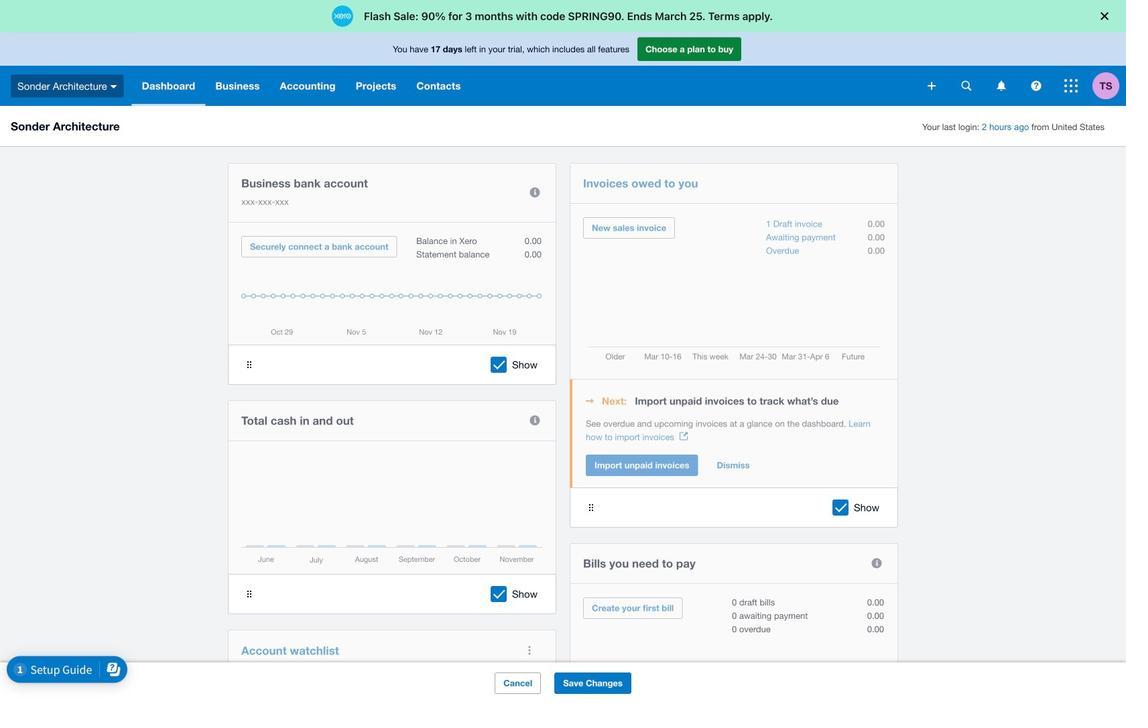 Task type: describe. For each thing, give the bounding box(es) containing it.
opens in a new tab image
[[680, 432, 688, 440]]

1 horizontal spatial svg image
[[962, 81, 972, 91]]

panel body document
[[586, 417, 885, 444]]



Task type: vqa. For each thing, say whether or not it's contained in the screenshot.
text field
no



Task type: locate. For each thing, give the bounding box(es) containing it.
0 horizontal spatial svg image
[[110, 85, 117, 88]]

svg image
[[962, 81, 972, 91], [110, 85, 117, 88]]

banner
[[0, 32, 1126, 106]]

dialog
[[0, 0, 1126, 32]]

svg image
[[1065, 79, 1078, 93], [997, 81, 1006, 91], [1032, 81, 1042, 91], [928, 82, 936, 90]]



